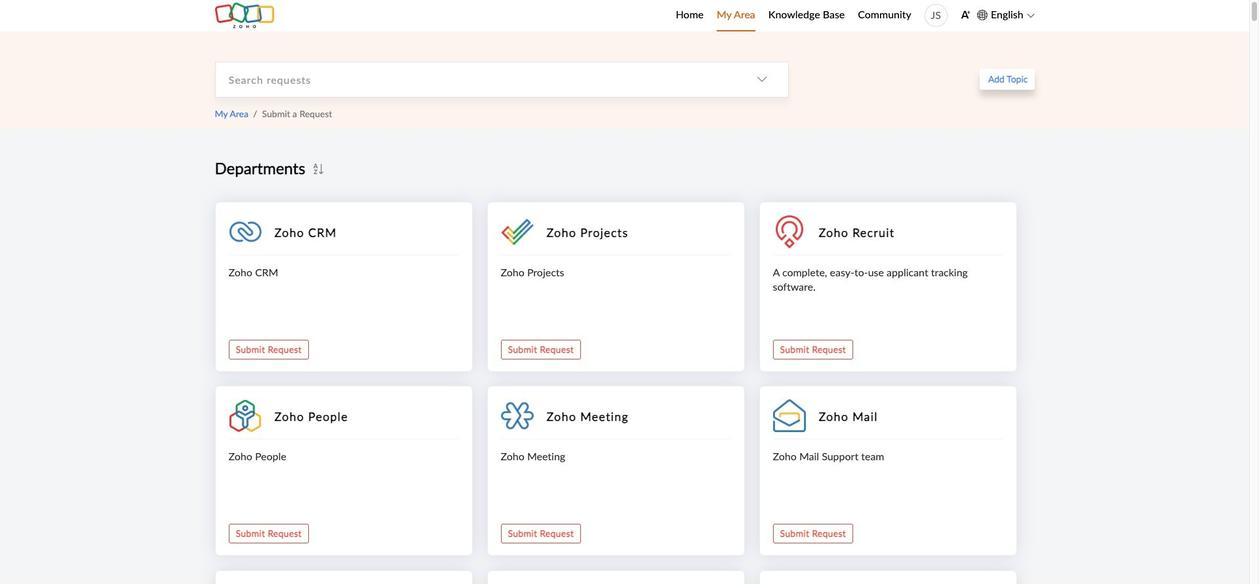 Task type: vqa. For each thing, say whether or not it's contained in the screenshot.
User Preference element
yes



Task type: locate. For each thing, give the bounding box(es) containing it.
choose category element
[[735, 62, 788, 97]]

choose category image
[[756, 74, 767, 85]]



Task type: describe. For each thing, give the bounding box(es) containing it.
user preference element
[[961, 6, 970, 26]]

click to sort alphabetically image
[[312, 163, 325, 176]]

choose languages element
[[977, 7, 1034, 23]]

Search requests  field
[[215, 62, 735, 97]]

user preference image
[[961, 10, 970, 20]]



